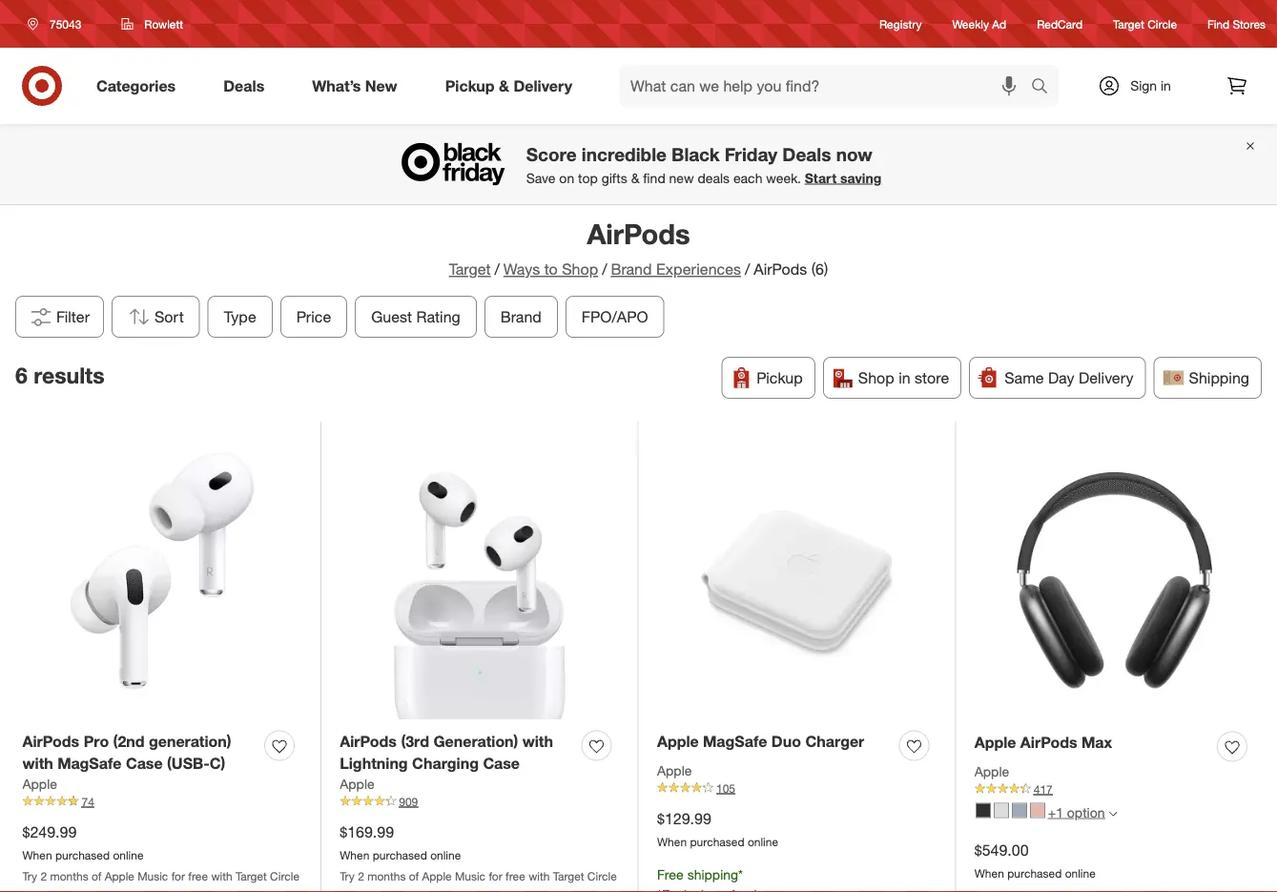 Task type: locate. For each thing, give the bounding box(es) containing it.
airpods up lightning
[[340, 732, 397, 750]]

ad
[[993, 17, 1007, 31]]

music
[[138, 869, 168, 884], [455, 869, 486, 884]]

of inside $169.99 when purchased online try 2 months of apple music for free with target circle
[[409, 869, 419, 884]]

with inside $169.99 when purchased online try 2 months of apple music for free with target circle
[[529, 869, 550, 884]]

music inside $169.99 when purchased online try 2 months of apple music for free with target circle
[[455, 869, 486, 884]]

purchased inside $549.00 when purchased online
[[1008, 866, 1062, 880]]

3 / from the left
[[745, 260, 750, 279]]

0 horizontal spatial magsafe
[[57, 754, 122, 772]]

same day delivery button
[[970, 357, 1146, 399]]

try
[[22, 869, 37, 884], [340, 869, 355, 884]]

new
[[365, 76, 398, 95]]

apple
[[657, 732, 699, 750], [975, 733, 1017, 751], [657, 762, 692, 779], [975, 763, 1010, 780], [22, 775, 57, 792], [340, 775, 375, 792], [105, 869, 134, 884], [422, 869, 452, 884]]

airpods (3rd generation) with lightning charging case image
[[340, 440, 619, 719], [340, 440, 619, 719]]

free down 74 link
[[188, 869, 208, 884]]

& inside score incredible black friday deals now save on top gifts & find new deals each week. start saving
[[631, 169, 640, 186]]

sign
[[1131, 77, 1157, 94]]

case inside airpods (3rd generation) with lightning charging case
[[483, 754, 520, 772]]

airpods left pro
[[22, 732, 79, 750]]

delivery inside pickup & delivery 'link'
[[514, 76, 572, 95]]

0 vertical spatial magsafe
[[703, 732, 767, 750]]

/
[[495, 260, 500, 279], [602, 260, 607, 279], [745, 260, 750, 279]]

shipping
[[688, 866, 739, 882]]

purchased down $249.99
[[55, 848, 110, 862]]

1 try from the left
[[22, 869, 37, 884]]

$169.99 when purchased online try 2 months of apple music for free with target circle
[[340, 822, 617, 884]]

1 vertical spatial brand
[[501, 307, 542, 326]]

1 vertical spatial &
[[631, 169, 640, 186]]

2 2 from the left
[[358, 869, 364, 884]]

for for $169.99
[[489, 869, 503, 884]]

0 vertical spatial in
[[1161, 77, 1171, 94]]

rowlett button
[[109, 7, 196, 41]]

apple for apple airpods max apple link
[[975, 763, 1010, 780]]

brand up the fpo/apo
[[611, 260, 652, 279]]

apple for apple magsafe duo charger apple link
[[657, 762, 692, 779]]

purchased inside $249.99 when purchased online try 2 months of apple music for free with target circle
[[55, 848, 110, 862]]

1 vertical spatial deals
[[783, 143, 831, 165]]

stores
[[1233, 17, 1266, 31]]

1 horizontal spatial case
[[483, 754, 520, 772]]

1 horizontal spatial magsafe
[[703, 732, 767, 750]]

1 horizontal spatial 2
[[358, 869, 364, 884]]

$129.99
[[657, 809, 712, 828]]

when for $169.99
[[340, 848, 370, 862]]

0 horizontal spatial pickup
[[445, 76, 495, 95]]

delivery inside same day delivery button
[[1079, 368, 1134, 387]]

target link
[[449, 260, 491, 279]]

week.
[[766, 169, 801, 186]]

1 vertical spatial pickup
[[757, 368, 803, 387]]

case inside airpods pro (2nd generation) with magsafe case (usb‑c)
[[126, 754, 163, 772]]

purchased
[[690, 834, 745, 849], [55, 848, 110, 862], [373, 848, 427, 862], [1008, 866, 1062, 880]]

generation)
[[434, 732, 518, 750]]

price button
[[280, 296, 348, 338]]

rowlett
[[144, 17, 183, 31]]

0 horizontal spatial brand
[[501, 307, 542, 326]]

+1 option
[[1048, 804, 1105, 821]]

shop inside "button"
[[858, 368, 895, 387]]

417 link
[[975, 781, 1255, 798]]

registry
[[880, 17, 922, 31]]

0 horizontal spatial music
[[138, 869, 168, 884]]

online inside $549.00 when purchased online
[[1065, 866, 1096, 880]]

all colors + 1 more colors image
[[1109, 810, 1118, 818]]

airpods pro (2nd generation) with magsafe case (usb‑c) image
[[22, 440, 302, 719], [22, 440, 302, 719]]

apple magsafe duo charger image
[[657, 440, 937, 719], [657, 440, 937, 719]]

purchased inside $129.99 when purchased online
[[690, 834, 745, 849]]

0 horizontal spatial 2
[[40, 869, 47, 884]]

1 horizontal spatial shop
[[858, 368, 895, 387]]

0 horizontal spatial for
[[171, 869, 185, 884]]

apple link up $249.99
[[22, 774, 57, 793]]

for down 909 link
[[489, 869, 503, 884]]

2 try from the left
[[340, 869, 355, 884]]

months inside $169.99 when purchased online try 2 months of apple music for free with target circle
[[367, 869, 406, 884]]

airpods for airpods target / ways to shop / brand experiences / airpods (6)
[[587, 217, 690, 250]]

online down 74 link
[[113, 848, 144, 862]]

black
[[672, 143, 720, 165]]

0 vertical spatial &
[[499, 76, 509, 95]]

brand button
[[485, 296, 558, 338]]

online for $129.99
[[748, 834, 779, 849]]

apple link up space gray icon
[[975, 762, 1010, 781]]

purchased down $549.00 at the bottom right of the page
[[1008, 866, 1062, 880]]

score incredible black friday deals now save on top gifts & find new deals each week. start saving
[[526, 143, 882, 186]]

redcard
[[1037, 17, 1083, 31]]

with inside airpods pro (2nd generation) with magsafe case (usb‑c)
[[22, 754, 53, 772]]

apple magsafe duo charger link
[[657, 730, 865, 752]]

pickup & delivery link
[[429, 65, 596, 107]]

1 horizontal spatial brand
[[611, 260, 652, 279]]

0 vertical spatial deals
[[223, 76, 265, 95]]

0 horizontal spatial shop
[[562, 260, 598, 279]]

deals up start
[[783, 143, 831, 165]]

pickup inside button
[[757, 368, 803, 387]]

of for $169.99
[[409, 869, 419, 884]]

online for $169.99
[[430, 848, 461, 862]]

brand down ways
[[501, 307, 542, 326]]

1 horizontal spatial try
[[340, 869, 355, 884]]

try for $169.99
[[340, 869, 355, 884]]

when inside $249.99 when purchased online try 2 months of apple music for free with target circle
[[22, 848, 52, 862]]

purchased up shipping
[[690, 834, 745, 849]]

when down $129.99
[[657, 834, 687, 849]]

of down "909"
[[409, 869, 419, 884]]

pickup inside 'link'
[[445, 76, 495, 95]]

with inside airpods (3rd generation) with lightning charging case
[[523, 732, 553, 750]]

try inside $169.99 when purchased online try 2 months of apple music for free with target circle
[[340, 869, 355, 884]]

2 horizontal spatial circle
[[1148, 17, 1177, 31]]

case down (2nd
[[126, 754, 163, 772]]

0 vertical spatial brand
[[611, 260, 652, 279]]

results
[[34, 362, 104, 389]]

when down the $169.99
[[340, 848, 370, 862]]

0 vertical spatial shop
[[562, 260, 598, 279]]

1 free from the left
[[188, 869, 208, 884]]

$549.00
[[975, 841, 1029, 859]]

0 horizontal spatial free
[[188, 869, 208, 884]]

gifts
[[602, 169, 628, 186]]

top
[[578, 169, 598, 186]]

of down "74"
[[92, 869, 101, 884]]

0 horizontal spatial /
[[495, 260, 500, 279]]

online down the 105 link
[[748, 834, 779, 849]]

in inside the shop in store "button"
[[899, 368, 911, 387]]

75043 button
[[15, 7, 101, 41]]

2 down the $169.99
[[358, 869, 364, 884]]

in left the "store"
[[899, 368, 911, 387]]

what's new
[[312, 76, 398, 95]]

duo
[[772, 732, 801, 750]]

shop right the to
[[562, 260, 598, 279]]

0 horizontal spatial months
[[50, 869, 88, 884]]

1 2 from the left
[[40, 869, 47, 884]]

1 horizontal spatial delivery
[[1079, 368, 1134, 387]]

find stores link
[[1208, 16, 1266, 32]]

try down $249.99
[[22, 869, 37, 884]]

free inside $169.99 when purchased online try 2 months of apple music for free with target circle
[[506, 869, 526, 884]]

type
[[224, 307, 257, 326]]

airpods up brand experiences link
[[587, 217, 690, 250]]

sky blue image
[[1012, 803, 1027, 818]]

2 inside $249.99 when purchased online try 2 months of apple music for free with target circle
[[40, 869, 47, 884]]

1 horizontal spatial pickup
[[757, 368, 803, 387]]

same day delivery
[[1005, 368, 1134, 387]]

for inside $169.99 when purchased online try 2 months of apple music for free with target circle
[[489, 869, 503, 884]]

case
[[126, 754, 163, 772], [483, 754, 520, 772]]

apple link down lightning
[[340, 774, 375, 793]]

1 horizontal spatial &
[[631, 169, 640, 186]]

airpods inside airpods pro (2nd generation) with magsafe case (usb‑c)
[[22, 732, 79, 750]]

pickup
[[445, 76, 495, 95], [757, 368, 803, 387]]

online inside $129.99 when purchased online
[[748, 834, 779, 849]]

1 vertical spatial delivery
[[1079, 368, 1134, 387]]

when inside $169.99 when purchased online try 2 months of apple music for free with target circle
[[340, 848, 370, 862]]

1 vertical spatial in
[[899, 368, 911, 387]]

music down 909 link
[[455, 869, 486, 884]]

categories
[[96, 76, 176, 95]]

music for $249.99
[[138, 869, 168, 884]]

target inside "link"
[[1113, 17, 1145, 31]]

0 horizontal spatial &
[[499, 76, 509, 95]]

airpods
[[587, 217, 690, 250], [754, 260, 807, 279], [22, 732, 79, 750], [340, 732, 397, 750], [1021, 733, 1078, 751]]

each
[[734, 169, 763, 186]]

1 horizontal spatial circle
[[588, 869, 617, 884]]

2 case from the left
[[483, 754, 520, 772]]

free down 909 link
[[506, 869, 526, 884]]

1 horizontal spatial months
[[367, 869, 406, 884]]

apple link for apple airpods max
[[975, 762, 1010, 781]]

purchased inside $169.99 when purchased online try 2 months of apple music for free with target circle
[[373, 848, 427, 862]]

2 horizontal spatial /
[[745, 260, 750, 279]]

magsafe up 105
[[703, 732, 767, 750]]

months down $249.99
[[50, 869, 88, 884]]

0 horizontal spatial case
[[126, 754, 163, 772]]

0 horizontal spatial in
[[899, 368, 911, 387]]

airpods target / ways to shop / brand experiences / airpods (6)
[[449, 217, 828, 279]]

online inside $249.99 when purchased online try 2 months of apple music for free with target circle
[[113, 848, 144, 862]]

space gray image
[[976, 803, 991, 818]]

of inside $249.99 when purchased online try 2 months of apple music for free with target circle
[[92, 869, 101, 884]]

score
[[526, 143, 577, 165]]

circle inside $169.99 when purchased online try 2 months of apple music for free with target circle
[[588, 869, 617, 884]]

1 horizontal spatial free
[[506, 869, 526, 884]]

airpods for airpods (3rd generation) with lightning charging case
[[340, 732, 397, 750]]

online for $549.00
[[1065, 866, 1096, 880]]

lightning
[[340, 754, 408, 772]]

online inside $169.99 when purchased online try 2 months of apple music for free with target circle
[[430, 848, 461, 862]]

deals inside deals link
[[223, 76, 265, 95]]

deals left what's
[[223, 76, 265, 95]]

2 inside $169.99 when purchased online try 2 months of apple music for free with target circle
[[358, 869, 364, 884]]

/ up the fpo/apo
[[602, 260, 607, 279]]

delivery right day
[[1079, 368, 1134, 387]]

apple link
[[657, 761, 692, 780], [975, 762, 1010, 781], [22, 774, 57, 793], [340, 774, 375, 793]]

for inside $249.99 when purchased online try 2 months of apple music for free with target circle
[[171, 869, 185, 884]]

0 horizontal spatial delivery
[[514, 76, 572, 95]]

airpods (3rd generation) with lightning charging case
[[340, 732, 553, 772]]

& inside 'link'
[[499, 76, 509, 95]]

apple airpods max link
[[975, 731, 1113, 753]]

0 vertical spatial pickup
[[445, 76, 495, 95]]

1 horizontal spatial /
[[602, 260, 607, 279]]

1 vertical spatial magsafe
[[57, 754, 122, 772]]

circle inside $249.99 when purchased online try 2 months of apple music for free with target circle
[[270, 869, 300, 884]]

magsafe inside airpods pro (2nd generation) with magsafe case (usb‑c)
[[57, 754, 122, 772]]

1 months from the left
[[50, 869, 88, 884]]

online down 909 link
[[430, 848, 461, 862]]

case down generation)
[[483, 754, 520, 772]]

1 horizontal spatial in
[[1161, 77, 1171, 94]]

/ right experiences
[[745, 260, 750, 279]]

when inside $549.00 when purchased online
[[975, 866, 1005, 880]]

for for $249.99
[[171, 869, 185, 884]]

apple link for airpods (3rd generation) with lightning charging case
[[340, 774, 375, 793]]

0 vertical spatial delivery
[[514, 76, 572, 95]]

(usb‑c)
[[167, 754, 225, 772]]

in inside sign in link
[[1161, 77, 1171, 94]]

start
[[805, 169, 837, 186]]

deals inside score incredible black friday deals now save on top gifts & find new deals each week. start saving
[[783, 143, 831, 165]]

delivery up score
[[514, 76, 572, 95]]

apple link up $129.99
[[657, 761, 692, 780]]

105 link
[[657, 780, 937, 797]]

shop inside airpods target / ways to shop / brand experiences / airpods (6)
[[562, 260, 598, 279]]

2 months from the left
[[367, 869, 406, 884]]

2 down $249.99
[[40, 869, 47, 884]]

months down the $169.99
[[367, 869, 406, 884]]

purchased down the $169.99
[[373, 848, 427, 862]]

with
[[523, 732, 553, 750], [22, 754, 53, 772], [211, 869, 232, 884], [529, 869, 550, 884]]

0 horizontal spatial deals
[[223, 76, 265, 95]]

1 of from the left
[[92, 869, 101, 884]]

free inside $249.99 when purchased online try 2 months of apple music for free with target circle
[[188, 869, 208, 884]]

try down the $169.99
[[340, 869, 355, 884]]

try inside $249.99 when purchased online try 2 months of apple music for free with target circle
[[22, 869, 37, 884]]

when inside $129.99 when purchased online
[[657, 834, 687, 849]]

magsafe down pro
[[57, 754, 122, 772]]

1 horizontal spatial music
[[455, 869, 486, 884]]

music down 74 link
[[138, 869, 168, 884]]

target inside $249.99 when purchased online try 2 months of apple music for free with target circle
[[236, 869, 267, 884]]

airpods inside airpods (3rd generation) with lightning charging case
[[340, 732, 397, 750]]

purchased for $169.99
[[373, 848, 427, 862]]

/ left ways
[[495, 260, 500, 279]]

magsafe inside apple magsafe duo charger link
[[703, 732, 767, 750]]

1 / from the left
[[495, 260, 500, 279]]

months inside $249.99 when purchased online try 2 months of apple music for free with target circle
[[50, 869, 88, 884]]

1 horizontal spatial for
[[489, 869, 503, 884]]

when down $249.99
[[22, 848, 52, 862]]

for down 74 link
[[171, 869, 185, 884]]

in right the sign
[[1161, 77, 1171, 94]]

airpods left (6) at the right top
[[754, 260, 807, 279]]

music inside $249.99 when purchased online try 2 months of apple music for free with target circle
[[138, 869, 168, 884]]

0 horizontal spatial circle
[[270, 869, 300, 884]]

0 horizontal spatial try
[[22, 869, 37, 884]]

when
[[657, 834, 687, 849], [22, 848, 52, 862], [340, 848, 370, 862], [975, 866, 1005, 880]]

when for $549.00
[[975, 866, 1005, 880]]

airpods for airpods pro (2nd generation) with magsafe case (usb‑c)
[[22, 732, 79, 750]]

2 for from the left
[[489, 869, 503, 884]]

online down the +1 option
[[1065, 866, 1096, 880]]

apple for airpods (3rd generation) with lightning charging case apple link
[[340, 775, 375, 792]]

circle inside "link"
[[1148, 17, 1177, 31]]

0 horizontal spatial of
[[92, 869, 101, 884]]

1 horizontal spatial deals
[[783, 143, 831, 165]]

shop left the "store"
[[858, 368, 895, 387]]

1 music from the left
[[138, 869, 168, 884]]

1 case from the left
[[126, 754, 163, 772]]

$129.99 when purchased online
[[657, 809, 779, 849]]

2 of from the left
[[409, 869, 419, 884]]

2 free from the left
[[506, 869, 526, 884]]

1 horizontal spatial of
[[409, 869, 419, 884]]

filter button
[[15, 296, 104, 338]]

1 for from the left
[[171, 869, 185, 884]]

2 music from the left
[[455, 869, 486, 884]]

free
[[188, 869, 208, 884], [506, 869, 526, 884]]

in
[[1161, 77, 1171, 94], [899, 368, 911, 387]]

friday
[[725, 143, 778, 165]]

target circle
[[1113, 17, 1177, 31]]

what's
[[312, 76, 361, 95]]

registry link
[[880, 16, 922, 32]]

1 vertical spatial shop
[[858, 368, 895, 387]]

apple airpods max image
[[975, 440, 1255, 720], [975, 440, 1255, 720]]

saving
[[841, 169, 882, 186]]

$169.99
[[340, 822, 394, 841]]

when down $549.00 at the bottom right of the page
[[975, 866, 1005, 880]]



Task type: describe. For each thing, give the bounding box(es) containing it.
find
[[643, 169, 666, 186]]

same
[[1005, 368, 1044, 387]]

case for generation)
[[483, 754, 520, 772]]

2 for $169.99
[[358, 869, 364, 884]]

try for $249.99
[[22, 869, 37, 884]]

(3rd
[[401, 732, 429, 750]]

when for $249.99
[[22, 848, 52, 862]]

pro
[[84, 732, 109, 750]]

free for airpods (3rd generation) with lightning charging case
[[506, 869, 526, 884]]

apple for apple link corresponding to airpods pro (2nd generation) with magsafe case (usb‑c)
[[22, 775, 57, 792]]

sort button
[[112, 296, 200, 338]]

shop in store
[[858, 368, 949, 387]]

ways
[[504, 260, 540, 279]]

delivery for pickup & delivery
[[514, 76, 572, 95]]

target inside $169.99 when purchased online try 2 months of apple music for free with target circle
[[553, 869, 584, 884]]

months for $169.99
[[367, 869, 406, 884]]

pickup for pickup
[[757, 368, 803, 387]]

experiences
[[656, 260, 741, 279]]

shop in store button
[[823, 357, 962, 399]]

What can we help you find? suggestions appear below search field
[[619, 65, 1036, 107]]

filter
[[56, 307, 90, 326]]

$549.00 when purchased online
[[975, 841, 1096, 880]]

search
[[1023, 78, 1069, 97]]

6
[[15, 362, 27, 389]]

case for (2nd
[[126, 754, 163, 772]]

circle for airpods pro (2nd generation) with magsafe case (usb‑c)
[[270, 869, 300, 884]]

+1 option button
[[967, 797, 1126, 828]]

2 for $249.99
[[40, 869, 47, 884]]

find stores
[[1208, 17, 1266, 31]]

(6)
[[812, 260, 828, 279]]

apple link for apple magsafe duo charger
[[657, 761, 692, 780]]

fpo/apo
[[582, 307, 649, 326]]

(2nd
[[113, 732, 145, 750]]

6 results
[[15, 362, 104, 389]]

weekly
[[953, 17, 989, 31]]

apple link for airpods pro (2nd generation) with magsafe case (usb‑c)
[[22, 774, 57, 793]]

option
[[1067, 804, 1105, 821]]

75043
[[50, 17, 81, 31]]

silver image
[[994, 803, 1009, 818]]

shipping
[[1189, 368, 1250, 387]]

deals
[[698, 169, 730, 186]]

sign in
[[1131, 77, 1171, 94]]

categories link
[[80, 65, 200, 107]]

months for $249.99
[[50, 869, 88, 884]]

pickup button
[[722, 357, 816, 399]]

when for $129.99
[[657, 834, 687, 849]]

74
[[82, 794, 94, 808]]

find
[[1208, 17, 1230, 31]]

apple for apple airpods max
[[975, 733, 1017, 751]]

music for $169.99
[[455, 869, 486, 884]]

in for shop
[[899, 368, 911, 387]]

guest
[[371, 307, 412, 326]]

charger
[[806, 732, 865, 750]]

weekly ad
[[953, 17, 1007, 31]]

apple inside $169.99 when purchased online try 2 months of apple music for free with target circle
[[422, 869, 452, 884]]

max
[[1082, 733, 1113, 751]]

74 link
[[22, 793, 302, 810]]

online for $249.99
[[113, 848, 144, 862]]

apple airpods max
[[975, 733, 1113, 751]]

purchased for $549.00
[[1008, 866, 1062, 880]]

airpods pro (2nd generation) with magsafe case (usb‑c) link
[[22, 730, 257, 774]]

417
[[1034, 782, 1053, 796]]

deals link
[[207, 65, 288, 107]]

guest rating
[[371, 307, 461, 326]]

shipping button
[[1154, 357, 1262, 399]]

save
[[526, 169, 556, 186]]

brand inside airpods target / ways to shop / brand experiences / airpods (6)
[[611, 260, 652, 279]]

brand experiences link
[[611, 260, 741, 279]]

search button
[[1023, 65, 1069, 111]]

brand inside button
[[501, 307, 542, 326]]

redcard link
[[1037, 16, 1083, 32]]

price
[[297, 307, 331, 326]]

of for $249.99
[[92, 869, 101, 884]]

free for airpods pro (2nd generation) with magsafe case (usb‑c)
[[188, 869, 208, 884]]

with inside $249.99 when purchased online try 2 months of apple music for free with target circle
[[211, 869, 232, 884]]

airpods up 417
[[1021, 733, 1078, 751]]

+1
[[1048, 804, 1064, 821]]

pickup & delivery
[[445, 76, 572, 95]]

new
[[669, 169, 694, 186]]

weekly ad link
[[953, 16, 1007, 32]]

type button
[[208, 296, 273, 338]]

*
[[739, 866, 743, 882]]

105
[[717, 781, 736, 795]]

909
[[399, 794, 418, 808]]

fpo/apo button
[[566, 296, 665, 338]]

now
[[836, 143, 873, 165]]

what's new link
[[296, 65, 421, 107]]

2 / from the left
[[602, 260, 607, 279]]

ways to shop link
[[504, 260, 598, 279]]

$249.99
[[22, 822, 77, 841]]

generation)
[[149, 732, 231, 750]]

target inside airpods target / ways to shop / brand experiences / airpods (6)
[[449, 260, 491, 279]]

incredible
[[582, 143, 667, 165]]

pickup for pickup & delivery
[[445, 76, 495, 95]]

on
[[559, 169, 575, 186]]

pink image
[[1030, 803, 1045, 818]]

charging
[[412, 754, 479, 772]]

airpods pro (2nd generation) with magsafe case (usb‑c)
[[22, 732, 231, 772]]

apple inside $249.99 when purchased online try 2 months of apple music for free with target circle
[[105, 869, 134, 884]]

909 link
[[340, 793, 619, 810]]

free shipping *
[[657, 866, 743, 882]]

purchased for $129.99
[[690, 834, 745, 849]]

airpods (3rd generation) with lightning charging case link
[[340, 730, 574, 774]]

delivery for same day delivery
[[1079, 368, 1134, 387]]

free
[[657, 866, 684, 882]]

in for sign
[[1161, 77, 1171, 94]]

apple for apple magsafe duo charger
[[657, 732, 699, 750]]

all colors + 1 more colors element
[[1109, 807, 1118, 818]]

circle for airpods (3rd generation) with lightning charging case
[[588, 869, 617, 884]]

purchased for $249.99
[[55, 848, 110, 862]]



Task type: vqa. For each thing, say whether or not it's contained in the screenshot.
available related to $129.99
no



